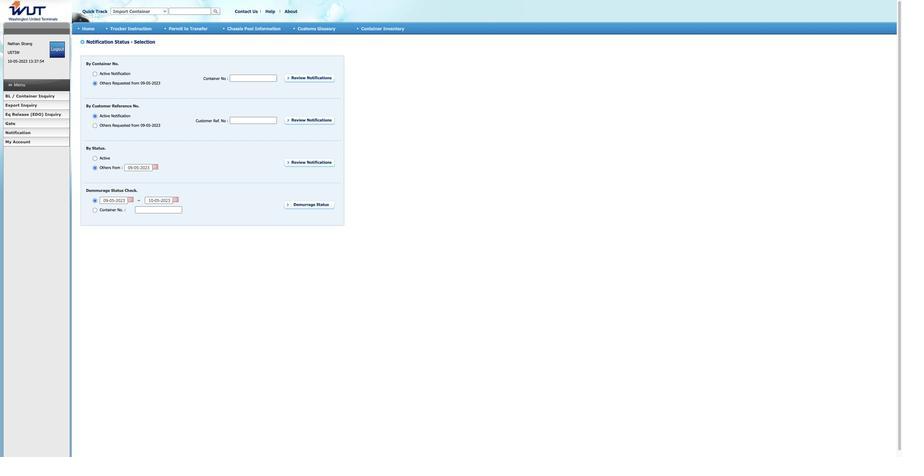 Task type: describe. For each thing, give the bounding box(es) containing it.
10-05-2023 13:37:54
[[8, 59, 44, 63]]

2023
[[19, 59, 27, 63]]

13:37:54
[[29, 59, 44, 63]]

/
[[12, 94, 15, 98]]

customs
[[298, 26, 316, 31]]

nathan
[[8, 41, 20, 46]]

chassis pool information
[[227, 26, 281, 31]]

0 vertical spatial container
[[361, 26, 382, 31]]

eq
[[5, 112, 11, 117]]

bl
[[5, 94, 11, 98]]

permit to transfer
[[169, 26, 208, 31]]

ustiw
[[8, 50, 20, 55]]

information
[[255, 26, 281, 31]]

10-
[[8, 59, 13, 63]]

contact us
[[235, 9, 258, 14]]

my account
[[5, 140, 30, 144]]

trucker instruction
[[110, 26, 152, 31]]

permit
[[169, 26, 183, 31]]

export inquiry
[[5, 103, 37, 108]]

help link
[[266, 9, 275, 14]]

customs glossary
[[298, 26, 336, 31]]

notification link
[[3, 128, 70, 137]]

transfer
[[190, 26, 208, 31]]

eq release (edo) inquiry
[[5, 112, 61, 117]]

05-
[[13, 59, 19, 63]]



Task type: vqa. For each thing, say whether or not it's contained in the screenshot.
Export Inquiry
yes



Task type: locate. For each thing, give the bounding box(es) containing it.
1 vertical spatial inquiry
[[21, 103, 37, 108]]

0 vertical spatial inquiry
[[39, 94, 55, 98]]

home
[[82, 26, 95, 31]]

help
[[266, 9, 275, 14]]

my account link
[[3, 137, 70, 147]]

inquiry right (edo)
[[45, 112, 61, 117]]

inquiry
[[39, 94, 55, 98], [21, 103, 37, 108], [45, 112, 61, 117]]

quick
[[82, 9, 95, 14]]

glossary
[[317, 26, 336, 31]]

notification
[[5, 130, 31, 135]]

container up export inquiry in the top left of the page
[[16, 94, 37, 98]]

export
[[5, 103, 20, 108]]

1 horizontal spatial container
[[361, 26, 382, 31]]

inventory
[[383, 26, 404, 31]]

trucker
[[110, 26, 127, 31]]

container inventory
[[361, 26, 404, 31]]

inquiry for container
[[39, 94, 55, 98]]

contact
[[235, 9, 251, 14]]

instruction
[[128, 26, 152, 31]]

0 horizontal spatial container
[[16, 94, 37, 98]]

gate link
[[3, 119, 70, 128]]

chassis
[[227, 26, 243, 31]]

nathan strang
[[8, 41, 32, 46]]

eq release (edo) inquiry link
[[3, 110, 70, 119]]

us
[[253, 9, 258, 14]]

to
[[184, 26, 189, 31]]

inquiry for (edo)
[[45, 112, 61, 117]]

inquiry up export inquiry 'link'
[[39, 94, 55, 98]]

my
[[5, 140, 11, 144]]

contact us link
[[235, 9, 258, 14]]

about link
[[285, 9, 298, 14]]

release
[[12, 112, 29, 117]]

about
[[285, 9, 298, 14]]

bl / container inquiry
[[5, 94, 55, 98]]

inquiry down bl / container inquiry
[[21, 103, 37, 108]]

inquiry inside 'link'
[[21, 103, 37, 108]]

pool
[[244, 26, 254, 31]]

quick track
[[82, 9, 107, 14]]

account
[[13, 140, 30, 144]]

(edo)
[[30, 112, 44, 117]]

2 vertical spatial inquiry
[[45, 112, 61, 117]]

gate
[[5, 121, 15, 126]]

export inquiry link
[[3, 101, 70, 110]]

None text field
[[169, 8, 211, 15]]

bl / container inquiry link
[[3, 92, 70, 101]]

container left "inventory"
[[361, 26, 382, 31]]

strang
[[21, 41, 32, 46]]

login image
[[50, 42, 65, 58]]

1 vertical spatial container
[[16, 94, 37, 98]]

container
[[361, 26, 382, 31], [16, 94, 37, 98]]

track
[[96, 9, 107, 14]]



